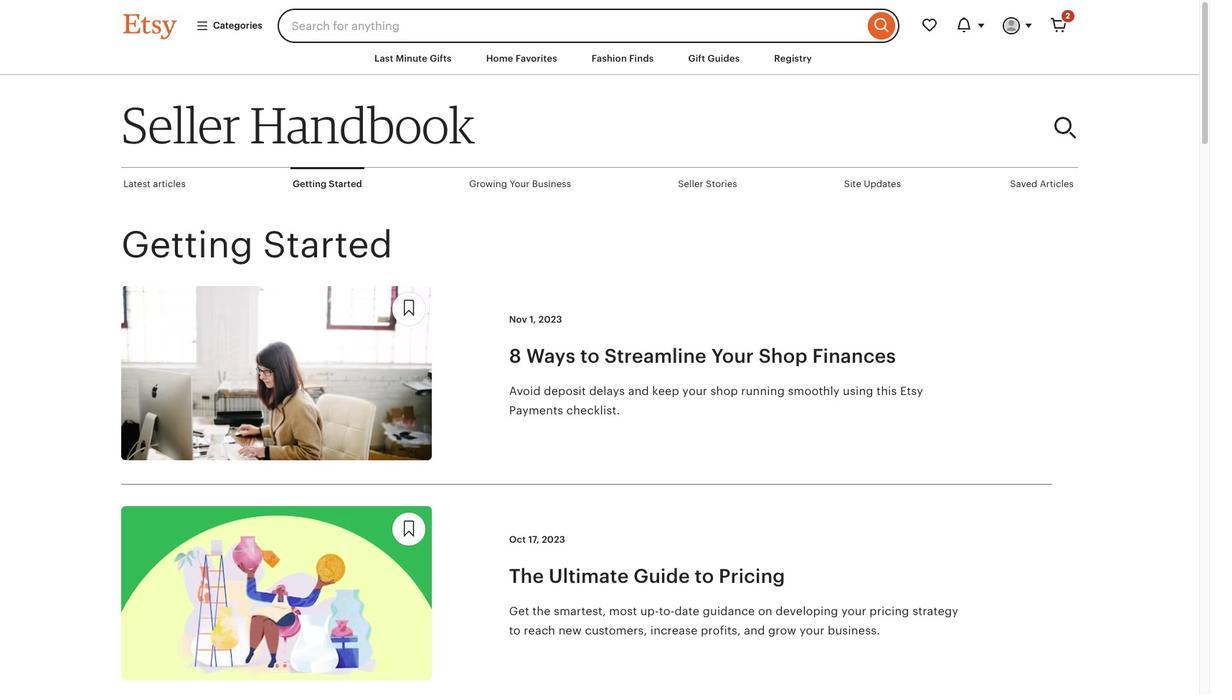 Task type: vqa. For each thing, say whether or not it's contained in the screenshot.
on
yes



Task type: locate. For each thing, give the bounding box(es) containing it.
seller left stories
[[678, 178, 704, 189]]

0 vertical spatial 2023
[[539, 314, 562, 325]]

avoid deposit delays and keep your shop running smoothly using this etsy payments checklist.
[[509, 385, 924, 418]]

grow
[[769, 625, 797, 638]]

0 horizontal spatial and
[[628, 385, 649, 398]]

0 horizontal spatial to
[[509, 625, 521, 638]]

1 horizontal spatial seller
[[678, 178, 704, 189]]

started down handbook
[[329, 179, 362, 190]]

8 ways to streamline your shop finances
[[509, 345, 896, 367]]

2023 right "17,"
[[542, 535, 566, 545]]

date
[[675, 605, 700, 619]]

getting started
[[293, 179, 362, 190], [121, 224, 393, 266]]

to right ways
[[581, 345, 600, 367]]

new
[[559, 625, 582, 638]]

oct
[[509, 535, 526, 545]]

saved
[[1011, 178, 1038, 189]]

seller
[[121, 95, 240, 155], [678, 178, 704, 189]]

your right keep
[[683, 385, 708, 398]]

your
[[510, 178, 530, 189], [712, 345, 754, 367]]

2 horizontal spatial to
[[695, 566, 714, 588]]

favorites
[[516, 53, 558, 64]]

0 vertical spatial and
[[628, 385, 649, 398]]

seller handbook link
[[121, 95, 794, 155]]

0 horizontal spatial seller
[[121, 95, 240, 155]]

your right growing
[[510, 178, 530, 189]]

2023
[[539, 314, 562, 325], [542, 535, 566, 545]]

1 vertical spatial getting
[[121, 224, 253, 266]]

0 vertical spatial getting started
[[293, 179, 362, 190]]

categories
[[213, 20, 262, 31]]

site updates link
[[842, 168, 904, 200]]

2023 for ways
[[539, 314, 562, 325]]

latest articles
[[123, 178, 186, 189]]

business.
[[828, 625, 881, 638]]

1 vertical spatial seller
[[678, 178, 704, 189]]

finds
[[630, 53, 654, 64]]

last minute gifts link
[[364, 46, 463, 72]]

the ultimate guide to pricing link
[[509, 564, 969, 589]]

2023 for ultimate
[[542, 535, 566, 545]]

to
[[581, 345, 600, 367], [695, 566, 714, 588], [509, 625, 521, 638]]

0 vertical spatial seller
[[121, 95, 240, 155]]

getting started inside getting started link
[[293, 179, 362, 190]]

fashion finds link
[[581, 46, 665, 72]]

streamline
[[605, 345, 707, 367]]

to up date
[[695, 566, 714, 588]]

seller for seller handbook
[[121, 95, 240, 155]]

8
[[509, 345, 522, 367]]

getting
[[293, 179, 327, 190], [121, 224, 253, 266]]

the ultimate guide to pricing
[[509, 566, 786, 588]]

fashion finds
[[592, 53, 654, 64]]

gift guides
[[689, 53, 740, 64]]

get the smartest, most up-to-date guidance on developing your pricing strategy to reach new customers, increase profits, and grow your business.
[[509, 605, 959, 638]]

menu bar
[[98, 43, 1102, 75]]

1 vertical spatial and
[[744, 625, 765, 638]]

0 vertical spatial your
[[510, 178, 530, 189]]

0 vertical spatial getting
[[293, 179, 327, 190]]

0 vertical spatial your
[[683, 385, 708, 398]]

registry link
[[764, 46, 823, 72]]

home favorites
[[486, 53, 558, 64]]

2 vertical spatial your
[[800, 625, 825, 638]]

started down getting started link
[[263, 224, 393, 266]]

this
[[877, 385, 897, 398]]

your
[[683, 385, 708, 398], [842, 605, 867, 619], [800, 625, 825, 638]]

avoid
[[509, 385, 541, 398]]

and
[[628, 385, 649, 398], [744, 625, 765, 638]]

1 vertical spatial 2023
[[542, 535, 566, 545]]

none search field inside categories "banner"
[[277, 9, 900, 43]]

on
[[759, 605, 773, 619]]

and down on
[[744, 625, 765, 638]]

reach
[[524, 625, 556, 638]]

updates
[[864, 178, 901, 189]]

2023 right 1,
[[539, 314, 562, 325]]

minute
[[396, 53, 428, 64]]

getting down "articles"
[[121, 224, 253, 266]]

1 vertical spatial started
[[263, 224, 393, 266]]

2 vertical spatial to
[[509, 625, 521, 638]]

latest
[[123, 178, 151, 189]]

seller up "articles"
[[121, 95, 240, 155]]

and left keep
[[628, 385, 649, 398]]

guide
[[634, 566, 690, 588]]

your down 'developing'
[[800, 625, 825, 638]]

2
[[1066, 11, 1071, 20]]

saved articles link
[[1008, 168, 1077, 200]]

started
[[329, 179, 362, 190], [263, 224, 393, 266]]

pricing
[[719, 566, 786, 588]]

smoothly
[[788, 385, 840, 398]]

to-
[[659, 605, 675, 619]]

your up business.
[[842, 605, 867, 619]]

getting down seller handbook
[[293, 179, 327, 190]]

2 link
[[1042, 9, 1077, 43]]

to down get
[[509, 625, 521, 638]]

and inside get the smartest, most up-to-date guidance on developing your pricing strategy to reach new customers, increase profits, and grow your business.
[[744, 625, 765, 638]]

menu bar containing last minute gifts
[[98, 43, 1102, 75]]

your up shop at the bottom right of the page
[[712, 345, 754, 367]]

2 horizontal spatial your
[[842, 605, 867, 619]]

seller stories link
[[676, 168, 740, 200]]

1 horizontal spatial getting
[[293, 179, 327, 190]]

1 vertical spatial your
[[712, 345, 754, 367]]

seller handbook
[[121, 95, 475, 155]]

gift
[[689, 53, 706, 64]]

0 horizontal spatial your
[[683, 385, 708, 398]]

the
[[533, 605, 551, 619]]

1 horizontal spatial and
[[744, 625, 765, 638]]

None search field
[[277, 9, 900, 43]]

0 vertical spatial to
[[581, 345, 600, 367]]



Task type: describe. For each thing, give the bounding box(es) containing it.
1 horizontal spatial your
[[712, 345, 754, 367]]

ways
[[527, 345, 576, 367]]

nov
[[509, 314, 527, 325]]

Search for anything text field
[[277, 9, 865, 43]]

1 horizontal spatial your
[[800, 625, 825, 638]]

articles
[[1040, 178, 1074, 189]]

last minute gifts
[[375, 53, 452, 64]]

the
[[509, 566, 544, 588]]

categories banner
[[98, 0, 1102, 43]]

finances
[[813, 345, 896, 367]]

using
[[843, 385, 874, 398]]

site
[[845, 178, 862, 189]]

running
[[742, 385, 785, 398]]

payments
[[509, 404, 564, 418]]

home favorites link
[[476, 46, 568, 72]]

keep
[[653, 385, 680, 398]]

1 vertical spatial your
[[842, 605, 867, 619]]

most
[[610, 605, 638, 619]]

registry
[[775, 53, 812, 64]]

developing
[[776, 605, 839, 619]]

your inside avoid deposit delays and keep your shop running smoothly using this etsy payments checklist.
[[683, 385, 708, 398]]

checklist.
[[567, 404, 620, 418]]

17,
[[529, 535, 540, 545]]

8 ways to streamline your shop finances link
[[509, 344, 969, 369]]

customers,
[[585, 625, 648, 638]]

profits,
[[701, 625, 741, 638]]

growing
[[469, 178, 507, 189]]

1 vertical spatial getting started
[[121, 224, 393, 266]]

growing your business link
[[467, 168, 574, 200]]

strategy
[[913, 605, 959, 619]]

smartest,
[[554, 605, 606, 619]]

8 ways to streamline your shop finances image
[[121, 286, 432, 461]]

oct 17, 2023
[[509, 535, 566, 545]]

pricing
[[870, 605, 910, 619]]

get
[[509, 605, 530, 619]]

guides
[[708, 53, 740, 64]]

growing your business
[[469, 178, 571, 189]]

1,
[[530, 314, 537, 325]]

last
[[375, 53, 394, 64]]

up-
[[641, 605, 659, 619]]

increase
[[651, 625, 698, 638]]

gifts
[[430, 53, 452, 64]]

guidance
[[703, 605, 755, 619]]

gift guides link
[[678, 46, 751, 72]]

seller for seller stories
[[678, 178, 704, 189]]

latest articles link
[[121, 168, 188, 200]]

0 horizontal spatial getting
[[121, 224, 253, 266]]

and inside avoid deposit delays and keep your shop running smoothly using this etsy payments checklist.
[[628, 385, 649, 398]]

handbook
[[250, 95, 475, 155]]

deposit
[[544, 385, 586, 398]]

articles
[[153, 178, 186, 189]]

ultimate
[[549, 566, 629, 588]]

getting inside getting started link
[[293, 179, 327, 190]]

fashion
[[592, 53, 627, 64]]

delays
[[589, 385, 625, 398]]

home
[[486, 53, 514, 64]]

1 horizontal spatial to
[[581, 345, 600, 367]]

getting started link
[[291, 167, 364, 200]]

shop
[[711, 385, 738, 398]]

site updates
[[845, 178, 901, 189]]

0 horizontal spatial your
[[510, 178, 530, 189]]

nov 1, 2023
[[509, 314, 562, 325]]

business
[[532, 178, 571, 189]]

shop
[[759, 345, 808, 367]]

0 vertical spatial started
[[329, 179, 362, 190]]

seller stories
[[678, 178, 738, 189]]

etsy
[[901, 385, 924, 398]]

categories button
[[185, 13, 273, 39]]

saved articles
[[1011, 178, 1074, 189]]

to inside get the smartest, most up-to-date guidance on developing your pricing strategy to reach new customers, increase profits, and grow your business.
[[509, 625, 521, 638]]

stories
[[706, 178, 738, 189]]

1 vertical spatial to
[[695, 566, 714, 588]]

the ultimate guide to pricing image
[[121, 507, 432, 681]]



